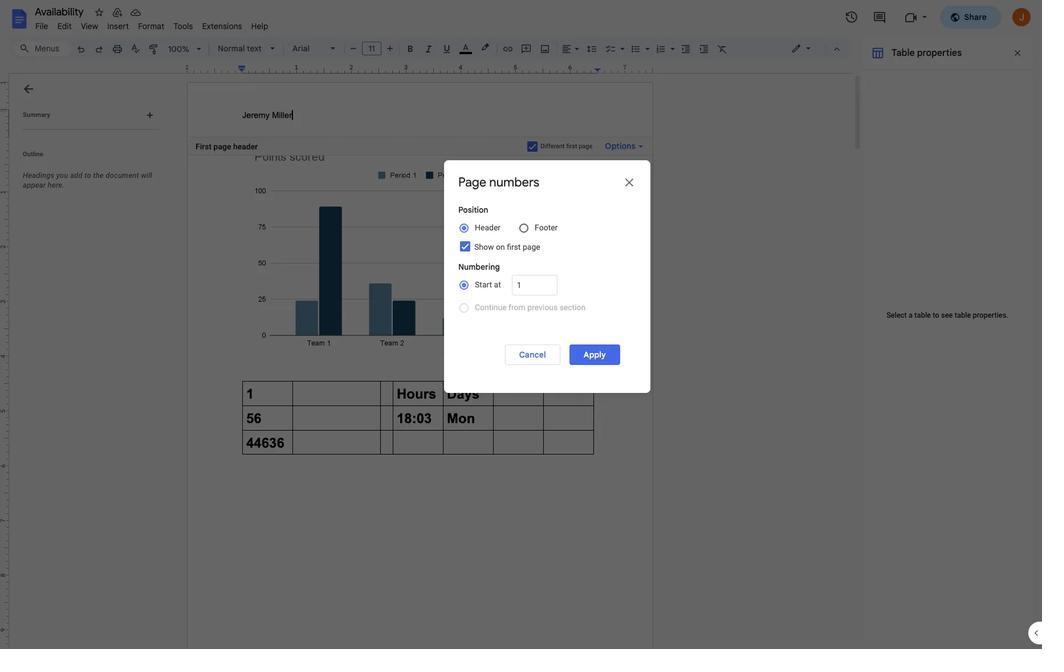 Task type: vqa. For each thing, say whether or not it's contained in the screenshot.
the Left Margin image
yes



Task type: locate. For each thing, give the bounding box(es) containing it.
menu bar inside menu bar banner
[[31, 15, 273, 34]]

Different first page checkbox
[[528, 141, 538, 151]]

on
[[496, 242, 505, 252]]

properties
[[918, 47, 963, 59]]

header
[[233, 142, 258, 151]]

first page header
[[196, 142, 258, 151]]

1 vertical spatial first
[[507, 242, 521, 252]]

first right on
[[507, 242, 521, 252]]

right margin image
[[595, 64, 653, 73]]

properties.
[[974, 311, 1009, 319]]

page numbers dialog
[[444, 160, 651, 393]]

0 vertical spatial first
[[567, 143, 578, 150]]

Start at radio
[[459, 277, 505, 292]]

close image
[[623, 176, 637, 189]]

page right first in the left of the page
[[214, 142, 231, 151]]

different first page
[[541, 143, 593, 150]]

Rename text field
[[31, 5, 90, 18]]

menu bar
[[31, 15, 273, 34]]

first
[[567, 143, 578, 150], [507, 242, 521, 252]]

table
[[915, 311, 932, 319], [955, 311, 972, 319]]

table properties
[[892, 47, 963, 59]]

1 horizontal spatial table
[[955, 311, 972, 319]]

table
[[892, 47, 915, 59]]

page numbers
[[459, 175, 540, 190]]

page right different
[[579, 143, 593, 150]]

footer
[[535, 223, 558, 232]]

page down footer option
[[523, 242, 541, 252]]

to
[[933, 311, 940, 319]]

show on first page
[[475, 242, 541, 252]]

start at
[[475, 280, 501, 289]]

page inside dialog
[[523, 242, 541, 252]]

cancel button
[[505, 345, 561, 365]]

1 table from the left
[[915, 311, 932, 319]]

page
[[459, 175, 487, 190]]

page
[[214, 142, 231, 151], [579, 143, 593, 150], [523, 242, 541, 252]]

1 horizontal spatial page
[[523, 242, 541, 252]]

2 table from the left
[[955, 311, 972, 319]]

table right a
[[915, 311, 932, 319]]

Menus field
[[14, 41, 71, 56]]

0 horizontal spatial table
[[915, 311, 932, 319]]

Continue from previous section radio
[[459, 300, 590, 315]]

0 horizontal spatial first
[[507, 242, 521, 252]]

2 horizontal spatial page
[[579, 143, 593, 150]]

first right different
[[567, 143, 578, 150]]

position
[[459, 205, 489, 215]]

page numbers application
[[0, 0, 1043, 649]]

table right see
[[955, 311, 972, 319]]

select a table to see table properties. element
[[880, 311, 1017, 319]]

show
[[475, 242, 494, 252]]



Task type: describe. For each thing, give the bounding box(es) containing it.
numbering
[[459, 262, 500, 272]]

start
[[475, 280, 492, 289]]

first inside page numbers dialog
[[507, 242, 521, 252]]

main toolbar
[[71, 0, 732, 538]]

Header radio
[[459, 220, 505, 235]]

from
[[509, 303, 526, 312]]

apply
[[584, 350, 606, 360]]

section
[[560, 303, 586, 312]]

previous
[[528, 303, 558, 312]]

left margin image
[[188, 64, 245, 73]]

page numbers heading
[[459, 175, 540, 190]]

continue from previous section
[[475, 303, 586, 312]]

at
[[494, 280, 501, 289]]

cancel
[[520, 350, 546, 360]]

Footer radio
[[519, 220, 562, 235]]

share. public on the web. anyone on the internet with the link can open image
[[950, 12, 960, 22]]

select
[[887, 311, 908, 319]]

Show on first page checkbox
[[460, 241, 471, 252]]

1 horizontal spatial first
[[567, 143, 578, 150]]

Start at text field
[[512, 275, 558, 295]]

select a table to see table properties.
[[887, 311, 1009, 319]]

continue
[[475, 303, 507, 312]]

0 horizontal spatial page
[[214, 142, 231, 151]]

menu bar banner
[[0, 0, 1043, 649]]

different
[[541, 143, 565, 150]]

Star checkbox
[[91, 5, 107, 21]]

table properties section
[[863, 37, 1034, 640]]

apply button
[[570, 345, 621, 365]]

numbers
[[490, 175, 540, 190]]

header
[[475, 223, 501, 232]]

a
[[909, 311, 913, 319]]

see
[[942, 311, 953, 319]]

first
[[196, 142, 212, 151]]



